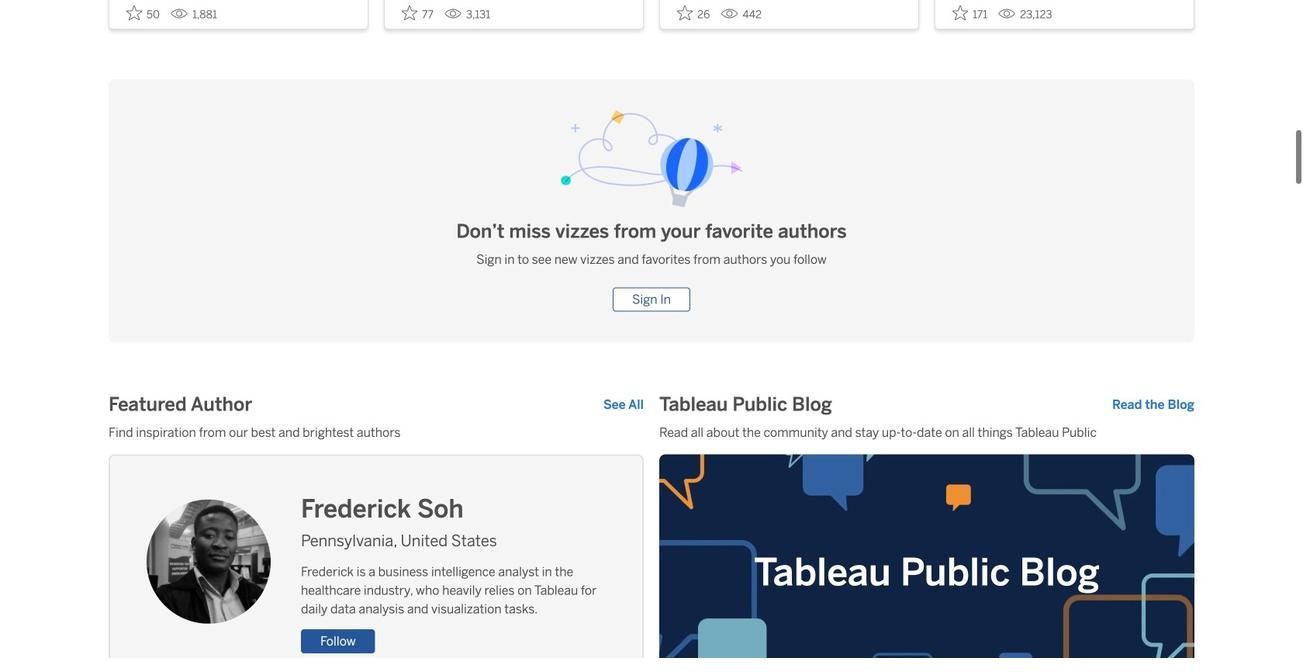 Task type: vqa. For each thing, say whether or not it's contained in the screenshot.
&
no



Task type: locate. For each thing, give the bounding box(es) containing it.
3 add favorite image from the left
[[953, 5, 968, 20]]

4 add favorite button from the left
[[948, 0, 993, 26]]

add favorite image
[[126, 5, 142, 20], [677, 5, 693, 20], [953, 5, 968, 20]]

2 add favorite button from the left
[[397, 0, 438, 26]]

2 add favorite image from the left
[[677, 5, 693, 20]]

0 horizontal spatial add favorite image
[[126, 5, 142, 20]]

1 add favorite image from the left
[[126, 5, 142, 20]]

find inspiration from our best and brightest authors element
[[109, 423, 644, 442]]

add favorite image for first add favorite button
[[126, 5, 142, 20]]

Add Favorite button
[[122, 0, 164, 26], [397, 0, 438, 26], [673, 0, 715, 26], [948, 0, 993, 26]]

1 horizontal spatial add favorite image
[[677, 5, 693, 20]]

2 horizontal spatial add favorite image
[[953, 5, 968, 20]]



Task type: describe. For each thing, give the bounding box(es) containing it.
3 add favorite button from the left
[[673, 0, 715, 26]]

1 add favorite button from the left
[[122, 0, 164, 26]]

add favorite image for 1st add favorite button from right
[[953, 5, 968, 20]]

add favorite image
[[402, 5, 417, 20]]

read all about the community and stay up-to-date on all things tableau public element
[[660, 423, 1195, 442]]

featured author heading
[[109, 392, 252, 417]]

add favorite image for third add favorite button from left
[[677, 5, 693, 20]]

featured author: frederick2489 image
[[147, 499, 271, 624]]

see all featured authors element
[[604, 395, 644, 414]]

tableau public blog heading
[[660, 392, 833, 417]]



